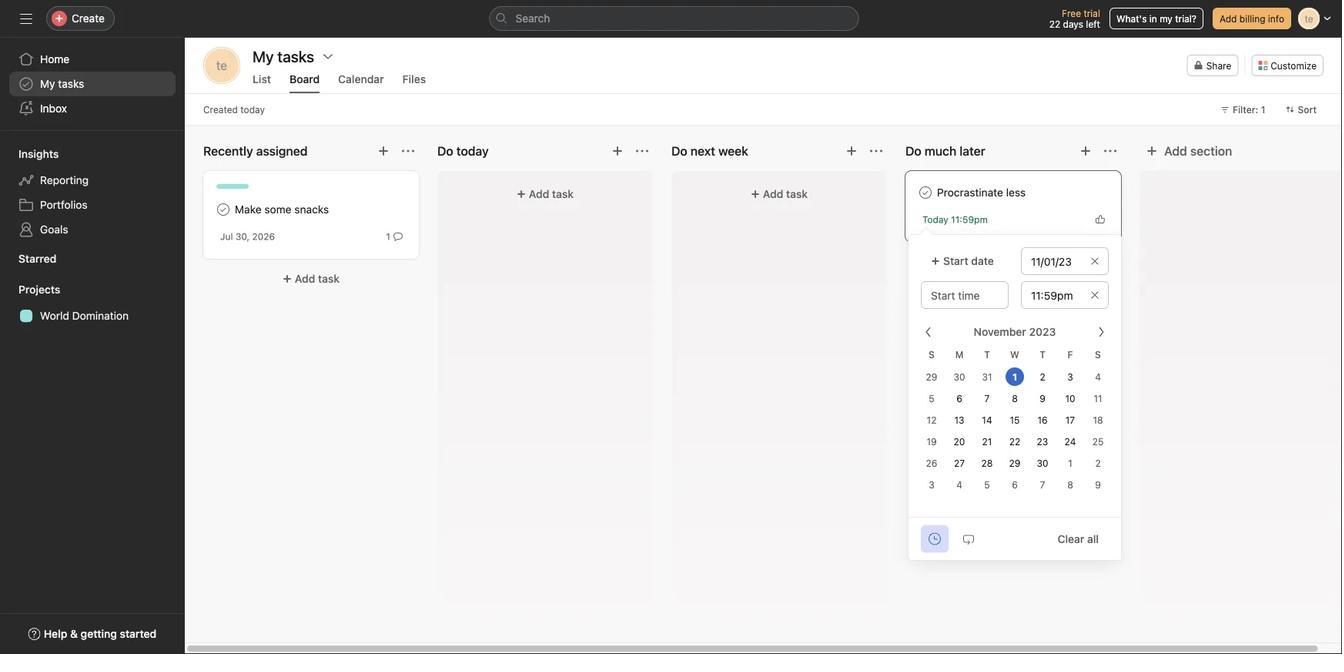 Task type: locate. For each thing, give the bounding box(es) containing it.
14
[[982, 415, 993, 426]]

1 horizontal spatial 9
[[1096, 480, 1101, 490]]

calendar link
[[338, 73, 384, 93]]

reporting
[[40, 174, 89, 186]]

show options image
[[322, 50, 334, 62]]

1 horizontal spatial do
[[906, 144, 922, 158]]

22 down 15
[[1010, 436, 1021, 447]]

22
[[1050, 18, 1061, 29], [1010, 436, 1021, 447]]

16
[[1038, 415, 1048, 426]]

1 more section actions image from the left
[[402, 145, 414, 157]]

9
[[1040, 393, 1046, 404], [1096, 480, 1101, 490]]

goals
[[40, 223, 68, 236]]

completed image left the make
[[214, 200, 233, 219]]

&
[[70, 627, 78, 640]]

7 up 14
[[985, 393, 990, 404]]

0 horizontal spatial 2
[[1040, 372, 1046, 382]]

more section actions image for do much later
[[1105, 145, 1117, 157]]

portfolios
[[40, 198, 88, 211]]

29 right the 28
[[1010, 458, 1021, 469]]

1 vertical spatial 2
[[1096, 458, 1101, 469]]

1 horizontal spatial t
[[1040, 349, 1046, 360]]

2 up 16
[[1040, 372, 1046, 382]]

te
[[216, 58, 227, 73]]

completed image
[[917, 183, 935, 202], [214, 200, 233, 219]]

do for do much later
[[906, 144, 922, 158]]

goals link
[[9, 217, 176, 242]]

0 vertical spatial 4
[[1096, 372, 1101, 382]]

9 up 16
[[1040, 393, 1046, 404]]

0 horizontal spatial completed image
[[214, 200, 233, 219]]

1 vertical spatial 9
[[1096, 480, 1101, 490]]

1 vertical spatial 4
[[957, 480, 963, 490]]

4 down '27'
[[957, 480, 963, 490]]

1 horizontal spatial 5
[[985, 480, 990, 490]]

more section actions image
[[402, 145, 414, 157], [636, 145, 649, 157], [1105, 145, 1117, 157]]

add task image for do much later
[[1080, 145, 1092, 157]]

2 add task image from the left
[[1080, 145, 1092, 157]]

search
[[516, 12, 550, 25]]

trial?
[[1176, 13, 1197, 24]]

11:59pm
[[952, 214, 988, 225]]

6 down 15
[[1012, 480, 1018, 490]]

2 add task image from the left
[[846, 145, 858, 157]]

clear due date image
[[1091, 257, 1100, 266]]

do right more section actions image
[[906, 144, 922, 158]]

5
[[929, 393, 935, 404], [985, 480, 990, 490]]

customize button
[[1252, 55, 1324, 76]]

help & getting started
[[44, 627, 157, 640]]

clear all
[[1058, 532, 1099, 545]]

more section actions image left do today
[[402, 145, 414, 157]]

add task image
[[377, 145, 390, 157], [1080, 145, 1092, 157]]

1 do from the left
[[672, 144, 688, 158]]

Due time text field
[[1021, 281, 1109, 309]]

completed checkbox left the make
[[214, 200, 233, 219]]

clear all button
[[1048, 525, 1109, 553]]

add task image for recently assigned
[[377, 145, 390, 157]]

0 horizontal spatial s
[[929, 349, 935, 360]]

completed checkbox up the today
[[917, 183, 935, 202]]

0 horizontal spatial 29
[[926, 372, 938, 382]]

t up 31
[[985, 349, 991, 360]]

0 horizontal spatial 30
[[954, 372, 966, 382]]

1 horizontal spatial 8
[[1068, 480, 1074, 490]]

1 vertical spatial 8
[[1068, 480, 1074, 490]]

completed image for procrastinate less
[[917, 183, 935, 202]]

my tasks
[[40, 77, 84, 90]]

free trial 22 days left
[[1050, 8, 1101, 29]]

1 inside button
[[386, 231, 391, 242]]

insights
[[18, 148, 59, 160]]

1 t from the left
[[985, 349, 991, 360]]

less
[[1007, 186, 1026, 199]]

do left next week
[[672, 144, 688, 158]]

add
[[1220, 13, 1238, 24], [1165, 144, 1188, 158], [529, 188, 550, 200], [763, 188, 784, 200], [998, 255, 1018, 268], [295, 272, 315, 285]]

2 down 25
[[1096, 458, 1101, 469]]

2 more section actions image from the left
[[636, 145, 649, 157]]

8 down 24
[[1068, 480, 1074, 490]]

1 horizontal spatial add task image
[[1080, 145, 1092, 157]]

0 vertical spatial 8
[[1012, 393, 1018, 404]]

add task
[[529, 188, 574, 200], [763, 188, 808, 200], [998, 255, 1042, 268], [295, 272, 340, 285]]

help & getting started button
[[18, 620, 167, 648]]

20
[[954, 436, 966, 447]]

0 horizontal spatial completed checkbox
[[214, 200, 233, 219]]

help
[[44, 627, 67, 640]]

previous month image
[[923, 326, 935, 338]]

0 horizontal spatial 3
[[929, 480, 935, 490]]

0 horizontal spatial add task image
[[612, 145, 624, 157]]

6
[[957, 393, 963, 404], [1012, 480, 1018, 490]]

today 11:59pm button
[[923, 214, 988, 225]]

1 horizontal spatial completed checkbox
[[917, 183, 935, 202]]

1 horizontal spatial 29
[[1010, 458, 1021, 469]]

insights element
[[0, 140, 185, 245]]

3 up 10
[[1068, 372, 1074, 382]]

add task button
[[447, 180, 644, 208], [681, 180, 878, 208], [906, 248, 1122, 276], [203, 265, 419, 293]]

add inside button
[[1165, 144, 1188, 158]]

s down previous month icon
[[929, 349, 935, 360]]

0 vertical spatial 2
[[1040, 372, 1046, 382]]

created today
[[203, 104, 265, 115]]

24
[[1065, 436, 1076, 447]]

0 horizontal spatial 22
[[1010, 436, 1021, 447]]

board link
[[290, 73, 320, 93]]

more section actions image
[[870, 145, 883, 157]]

getting
[[81, 627, 117, 640]]

3 down 26
[[929, 480, 935, 490]]

0 vertical spatial 22
[[1050, 18, 1061, 29]]

t down 2023
[[1040, 349, 1046, 360]]

5 down the 28
[[985, 480, 990, 490]]

more section actions image left do next week at the top of the page
[[636, 145, 649, 157]]

1 vertical spatial 22
[[1010, 436, 1021, 447]]

next week
[[691, 144, 749, 158]]

2026
[[252, 231, 275, 242]]

days
[[1064, 18, 1084, 29]]

list link
[[253, 73, 271, 93]]

0 horizontal spatial do
[[672, 144, 688, 158]]

1 horizontal spatial more section actions image
[[636, 145, 649, 157]]

home
[[40, 53, 70, 65]]

free
[[1062, 8, 1082, 18]]

jul
[[220, 231, 233, 242]]

8
[[1012, 393, 1018, 404], [1068, 480, 1074, 490]]

reporting link
[[9, 168, 176, 193]]

30 down 23
[[1037, 458, 1049, 469]]

9 down 25
[[1096, 480, 1101, 490]]

s down the next month image on the right of page
[[1096, 349, 1102, 360]]

1 vertical spatial 7
[[1040, 480, 1046, 490]]

0 horizontal spatial 9
[[1040, 393, 1046, 404]]

Completed checkbox
[[917, 183, 935, 202], [214, 200, 233, 219]]

snacks
[[295, 203, 329, 216]]

t
[[985, 349, 991, 360], [1040, 349, 1046, 360]]

1 horizontal spatial s
[[1096, 349, 1102, 360]]

3 more section actions image from the left
[[1105, 145, 1117, 157]]

in
[[1150, 13, 1158, 24]]

home link
[[9, 47, 176, 72]]

what's in my trial? button
[[1110, 8, 1204, 29]]

remove image
[[1091, 290, 1100, 300]]

set to repeat image
[[963, 533, 975, 545]]

2 horizontal spatial more section actions image
[[1105, 145, 1117, 157]]

5 up 12
[[929, 393, 935, 404]]

november
[[974, 325, 1027, 338]]

2 do from the left
[[906, 144, 922, 158]]

0 horizontal spatial more section actions image
[[402, 145, 414, 157]]

add time image
[[929, 533, 941, 545]]

create
[[72, 12, 105, 25]]

start date button
[[921, 247, 1009, 275]]

add task image
[[612, 145, 624, 157], [846, 145, 858, 157]]

0 vertical spatial 29
[[926, 372, 938, 382]]

17
[[1066, 415, 1076, 426]]

23
[[1037, 436, 1049, 447]]

0 horizontal spatial 6
[[957, 393, 963, 404]]

1 add task image from the left
[[612, 145, 624, 157]]

sort
[[1298, 104, 1317, 115]]

29 up 12
[[926, 372, 938, 382]]

jul 30, 2026
[[220, 231, 275, 242]]

projects button
[[0, 282, 60, 297]]

1 horizontal spatial 3
[[1068, 372, 1074, 382]]

1 horizontal spatial 6
[[1012, 480, 1018, 490]]

30 down m
[[954, 372, 966, 382]]

0 horizontal spatial add task image
[[377, 145, 390, 157]]

1 horizontal spatial 22
[[1050, 18, 1061, 29]]

started
[[120, 627, 157, 640]]

1
[[1262, 104, 1266, 115], [386, 231, 391, 242], [1013, 372, 1018, 382], [1069, 458, 1073, 469]]

1 add task image from the left
[[377, 145, 390, 157]]

22 inside free trial 22 days left
[[1050, 18, 1061, 29]]

0 vertical spatial 5
[[929, 393, 935, 404]]

0 horizontal spatial t
[[985, 349, 991, 360]]

6 up 13
[[957, 393, 963, 404]]

0 horizontal spatial 8
[[1012, 393, 1018, 404]]

25
[[1093, 436, 1104, 447]]

add billing info
[[1220, 13, 1285, 24]]

my tasks
[[253, 47, 314, 65]]

26
[[926, 458, 938, 469]]

8 up 15
[[1012, 393, 1018, 404]]

m
[[956, 349, 964, 360]]

4 up 11
[[1096, 372, 1101, 382]]

22 left days
[[1050, 18, 1061, 29]]

share
[[1207, 60, 1232, 71]]

15
[[1010, 415, 1020, 426]]

1 horizontal spatial add task image
[[846, 145, 858, 157]]

some
[[265, 203, 292, 216]]

1 horizontal spatial completed image
[[917, 183, 935, 202]]

2 t from the left
[[1040, 349, 1046, 360]]

1 vertical spatial 30
[[1037, 458, 1049, 469]]

7 down 23
[[1040, 480, 1046, 490]]

completed image up the today
[[917, 183, 935, 202]]

0 vertical spatial 7
[[985, 393, 990, 404]]

more section actions image up 0 likes. click to like this task icon
[[1105, 145, 1117, 157]]

more section actions image for do today
[[636, 145, 649, 157]]

0 vertical spatial 30
[[954, 372, 966, 382]]



Task type: vqa. For each thing, say whether or not it's contained in the screenshot.
the left Add task icon
yes



Task type: describe. For each thing, give the bounding box(es) containing it.
billing
[[1240, 13, 1266, 24]]

31
[[983, 372, 993, 382]]

world
[[40, 309, 69, 322]]

much later
[[925, 144, 986, 158]]

global element
[[0, 38, 185, 130]]

starred button
[[0, 251, 57, 267]]

1 vertical spatial 5
[[985, 480, 990, 490]]

procrastinate
[[938, 186, 1004, 199]]

do today
[[438, 144, 489, 158]]

filter:
[[1233, 104, 1259, 115]]

2 s from the left
[[1096, 349, 1102, 360]]

0 horizontal spatial 4
[[957, 480, 963, 490]]

list
[[253, 73, 271, 86]]

section
[[1191, 144, 1233, 158]]

0 horizontal spatial 5
[[929, 393, 935, 404]]

jul 30, 2026 button
[[220, 231, 275, 242]]

10
[[1066, 393, 1076, 404]]

13
[[955, 415, 965, 426]]

do for do next week
[[672, 144, 688, 158]]

portfolios link
[[9, 193, 176, 217]]

19
[[927, 436, 937, 447]]

projects element
[[0, 276, 185, 331]]

files
[[403, 73, 426, 86]]

f
[[1068, 349, 1073, 360]]

make
[[235, 203, 262, 216]]

world domination
[[40, 309, 129, 322]]

add task image for do today
[[612, 145, 624, 157]]

filter: 1 button
[[1214, 99, 1273, 120]]

0 vertical spatial 6
[[957, 393, 963, 404]]

27
[[954, 458, 965, 469]]

all
[[1088, 532, 1099, 545]]

30,
[[236, 231, 250, 242]]

share button
[[1188, 55, 1239, 76]]

add section
[[1165, 144, 1233, 158]]

domination
[[72, 309, 129, 322]]

1 horizontal spatial 7
[[1040, 480, 1046, 490]]

18
[[1093, 415, 1104, 426]]

trial
[[1084, 8, 1101, 18]]

created
[[203, 104, 238, 115]]

0 vertical spatial 9
[[1040, 393, 1046, 404]]

world domination link
[[9, 304, 176, 328]]

make some snacks
[[235, 203, 329, 216]]

files link
[[403, 73, 426, 93]]

21
[[983, 436, 993, 447]]

do much later
[[906, 144, 986, 158]]

today
[[241, 104, 265, 115]]

search button
[[490, 6, 859, 31]]

add billing info button
[[1213, 8, 1292, 29]]

0 vertical spatial 3
[[1068, 372, 1074, 382]]

customize
[[1271, 60, 1317, 71]]

w
[[1011, 349, 1020, 360]]

hide sidebar image
[[20, 12, 32, 25]]

inbox
[[40, 102, 67, 115]]

my
[[40, 77, 55, 90]]

te button
[[203, 47, 240, 84]]

my tasks link
[[9, 72, 176, 96]]

search list box
[[490, 6, 859, 31]]

my
[[1160, 13, 1173, 24]]

0 likes. click to like this task image
[[1096, 215, 1105, 224]]

1 inside "dropdown button"
[[1262, 104, 1266, 115]]

november 2023 button
[[964, 318, 1082, 346]]

more section actions image for recently assigned
[[402, 145, 414, 157]]

left
[[1086, 18, 1101, 29]]

28
[[982, 458, 993, 469]]

1 horizontal spatial 4
[[1096, 372, 1101, 382]]

november 2023
[[974, 325, 1056, 338]]

2023
[[1030, 325, 1056, 338]]

start
[[944, 255, 969, 267]]

what's
[[1117, 13, 1147, 24]]

starred
[[18, 252, 57, 265]]

1 horizontal spatial 2
[[1096, 458, 1101, 469]]

1 vertical spatial 6
[[1012, 480, 1018, 490]]

add task image for do next week
[[846, 145, 858, 157]]

today
[[923, 214, 949, 225]]

add section button
[[1140, 137, 1239, 165]]

projects
[[18, 283, 60, 296]]

1 vertical spatial 3
[[929, 480, 935, 490]]

1 button
[[383, 229, 406, 244]]

1 vertical spatial 29
[[1010, 458, 1021, 469]]

1 horizontal spatial 30
[[1037, 458, 1049, 469]]

completed checkbox for make
[[214, 200, 233, 219]]

11
[[1094, 393, 1103, 404]]

start date
[[944, 255, 994, 267]]

12
[[927, 415, 937, 426]]

tasks
[[58, 77, 84, 90]]

completed image for make some snacks
[[214, 200, 233, 219]]

Due date text field
[[1021, 247, 1109, 275]]

next month image
[[1095, 326, 1108, 338]]

completed checkbox for procrastinate
[[917, 183, 935, 202]]

board
[[290, 73, 320, 86]]

add inside button
[[1220, 13, 1238, 24]]

1 s from the left
[[929, 349, 935, 360]]

date
[[972, 255, 994, 267]]

Start time text field
[[921, 281, 1009, 309]]

0 horizontal spatial 7
[[985, 393, 990, 404]]

insights button
[[0, 146, 59, 162]]

filter: 1
[[1233, 104, 1266, 115]]



